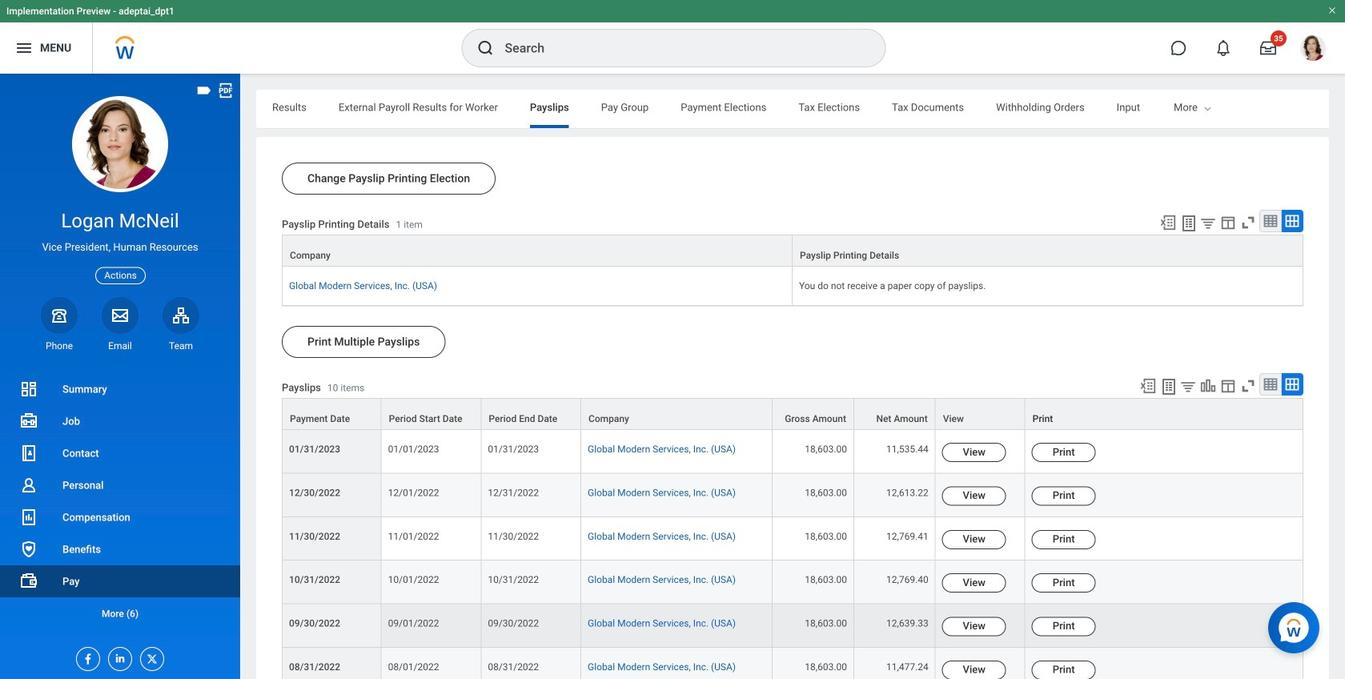 Task type: describe. For each thing, give the bounding box(es) containing it.
summary image
[[19, 380, 38, 399]]

job image
[[19, 412, 38, 431]]

table image
[[1263, 376, 1279, 392]]

select to filter grid data image
[[1180, 378, 1197, 395]]

benefits image
[[19, 540, 38, 559]]

6 row from the top
[[282, 517, 1304, 561]]

inbox large image
[[1261, 40, 1277, 56]]

7 row from the top
[[282, 561, 1304, 604]]

x image
[[141, 648, 159, 666]]

export to excel image
[[1140, 377, 1157, 395]]

mail image
[[111, 306, 130, 325]]

select to filter grid data image
[[1200, 215, 1217, 231]]

9 row from the top
[[282, 648, 1304, 679]]

fullscreen image
[[1240, 214, 1257, 231]]

export to worksheets image for select to filter grid data icon at top
[[1180, 214, 1199, 233]]

personal image
[[19, 476, 38, 495]]

table image
[[1263, 213, 1279, 229]]

export to excel image
[[1160, 214, 1177, 231]]

view team image
[[171, 306, 191, 325]]

phone logan mcneil element
[[41, 339, 78, 352]]

Search Workday  search field
[[505, 30, 853, 66]]

expand table image for table image
[[1285, 213, 1301, 229]]

profile logan mcneil image
[[1301, 35, 1326, 64]]

pay image
[[19, 572, 38, 591]]

team logan mcneil element
[[163, 339, 199, 352]]

tag image
[[195, 82, 213, 99]]



Task type: vqa. For each thing, say whether or not it's contained in the screenshot.
Inbox Filter
no



Task type: locate. For each thing, give the bounding box(es) containing it.
expand table image for table icon
[[1285, 376, 1301, 392]]

0 vertical spatial click to view/edit grid preferences image
[[1220, 214, 1237, 231]]

search image
[[476, 38, 495, 58]]

facebook image
[[77, 648, 95, 666]]

view printable version (pdf) image
[[217, 82, 235, 99]]

export to worksheets image left select to filter grid data image
[[1160, 377, 1179, 396]]

4 row from the top
[[282, 430, 1304, 474]]

close environment banner image
[[1328, 6, 1337, 15]]

expand table image right table icon
[[1285, 376, 1301, 392]]

8 row from the top
[[282, 604, 1304, 648]]

1 expand table image from the top
[[1285, 213, 1301, 229]]

expand table image
[[1285, 213, 1301, 229], [1285, 376, 1301, 392]]

5 row from the top
[[282, 474, 1304, 517]]

click to view/edit grid preferences image
[[1220, 214, 1237, 231], [1220, 377, 1237, 395]]

2 expand table image from the top
[[1285, 376, 1301, 392]]

0 vertical spatial export to worksheets image
[[1180, 214, 1199, 233]]

0 vertical spatial expand table image
[[1285, 213, 1301, 229]]

1 click to view/edit grid preferences image from the top
[[1220, 214, 1237, 231]]

toolbar for 3rd row from the top of the page
[[1132, 373, 1304, 398]]

click to view/edit grid preferences image left fullscreen icon
[[1220, 377, 1237, 395]]

justify image
[[14, 38, 34, 58]]

toolbar
[[1152, 210, 1304, 235], [1132, 373, 1304, 398]]

row
[[282, 235, 1304, 268], [282, 267, 1304, 306], [282, 398, 1304, 430], [282, 430, 1304, 474], [282, 474, 1304, 517], [282, 517, 1304, 561], [282, 561, 1304, 604], [282, 604, 1304, 648], [282, 648, 1304, 679]]

expand table image right table image
[[1285, 213, 1301, 229]]

export to worksheets image
[[1180, 214, 1199, 233], [1160, 377, 1179, 396]]

fullscreen image
[[1240, 377, 1257, 395]]

1 vertical spatial export to worksheets image
[[1160, 377, 1179, 396]]

column header
[[282, 235, 793, 268]]

toolbar for first row
[[1152, 210, 1304, 235]]

2 click to view/edit grid preferences image from the top
[[1220, 377, 1237, 395]]

banner
[[0, 0, 1345, 74]]

compensation image
[[19, 508, 38, 527]]

linkedin image
[[109, 648, 127, 665]]

contact image
[[19, 444, 38, 463]]

navigation pane region
[[0, 74, 240, 679]]

1 horizontal spatial export to worksheets image
[[1180, 214, 1199, 233]]

1 vertical spatial toolbar
[[1132, 373, 1304, 398]]

click to view/edit grid preferences image left fullscreen image
[[1220, 214, 1237, 231]]

1 vertical spatial click to view/edit grid preferences image
[[1220, 377, 1237, 395]]

1 row from the top
[[282, 235, 1304, 268]]

0 horizontal spatial export to worksheets image
[[1160, 377, 1179, 396]]

list
[[0, 373, 240, 629]]

tab list
[[256, 90, 1345, 128]]

export to worksheets image for select to filter grid data image
[[1160, 377, 1179, 396]]

notifications large image
[[1216, 40, 1232, 56]]

3 row from the top
[[282, 398, 1304, 430]]

2 row from the top
[[282, 267, 1304, 306]]

export to worksheets image left select to filter grid data icon at top
[[1180, 214, 1199, 233]]

0 vertical spatial toolbar
[[1152, 210, 1304, 235]]

email logan mcneil element
[[102, 339, 139, 352]]

phone image
[[48, 306, 70, 325]]

1 vertical spatial expand table image
[[1285, 376, 1301, 392]]



